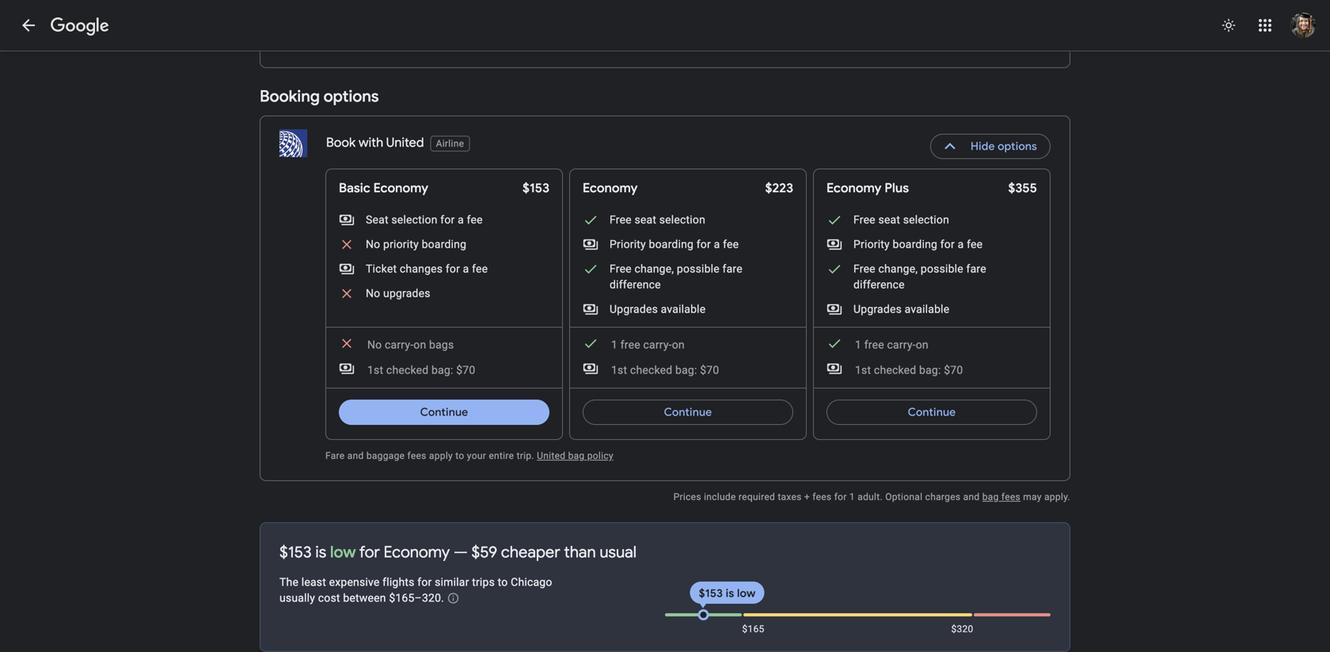 Task type: locate. For each thing, give the bounding box(es) containing it.
1 vertical spatial to
[[498, 576, 508, 589]]

to
[[456, 451, 465, 462], [498, 576, 508, 589]]

1 horizontal spatial free seat selection
[[854, 213, 950, 227]]

no
[[366, 238, 381, 251], [366, 287, 381, 300], [368, 339, 382, 352]]

3 carry- from the left
[[888, 339, 916, 352]]

2 horizontal spatial bag:
[[920, 364, 942, 377]]

basic economy
[[339, 180, 429, 196]]

priority for economy plus
[[854, 238, 890, 251]]

upgrades
[[383, 287, 431, 300]]

1 horizontal spatial difference
[[854, 278, 905, 292]]

1 horizontal spatial is
[[726, 587, 735, 601]]

free seat selection
[[610, 213, 706, 227], [854, 213, 950, 227]]

change appearance image
[[1210, 6, 1248, 44]]

$70
[[456, 364, 476, 377], [700, 364, 720, 377], [944, 364, 964, 377]]

1 horizontal spatial to
[[498, 576, 508, 589]]

1 horizontal spatial bag
[[983, 492, 999, 503]]

0 horizontal spatial free
[[621, 339, 641, 352]]

3 first checked bag costs 70 us dollars element from the left
[[827, 361, 964, 379]]

1 vertical spatial bag
[[983, 492, 999, 503]]

boarding
[[422, 238, 467, 251], [649, 238, 694, 251], [893, 238, 938, 251]]

2 free seat selection from the left
[[854, 213, 950, 227]]

1 vertical spatial is
[[726, 587, 735, 601]]

0 horizontal spatial possible
[[677, 263, 720, 276]]

a
[[458, 213, 464, 227], [714, 238, 720, 251], [958, 238, 964, 251], [463, 263, 469, 276]]

+47% emissions button
[[864, 21, 954, 55]]

bag
[[568, 451, 585, 462], [983, 492, 999, 503]]

2 horizontal spatial checked
[[874, 364, 917, 377]]

is
[[315, 543, 327, 563], [726, 587, 735, 601]]

1 upgrades available from the left
[[610, 303, 706, 316]]

1 seat from the left
[[635, 213, 657, 227]]

1 priority boarding for a fee from the left
[[610, 238, 739, 251]]

first checked bag costs 70 us dollars element for basic economy
[[339, 361, 476, 379]]

2 on from the left
[[672, 339, 685, 352]]

0 horizontal spatial 1st checked bag: $70
[[368, 364, 476, 377]]

options right the hide
[[998, 139, 1038, 154]]

3 bag: from the left
[[920, 364, 942, 377]]

economy
[[374, 180, 429, 196], [583, 180, 638, 196], [827, 180, 882, 196], [384, 543, 450, 563]]

2 upgrades available from the left
[[854, 303, 950, 316]]

1 free carry-on
[[612, 339, 685, 352], [856, 339, 929, 352]]

selection
[[392, 213, 438, 227], [660, 213, 706, 227], [904, 213, 950, 227]]

possible for economy plus
[[921, 263, 964, 276]]

than
[[564, 543, 596, 563]]

low
[[330, 543, 356, 563], [738, 587, 756, 601]]

1 vertical spatial options
[[998, 139, 1038, 154]]

2 bag: from the left
[[676, 364, 698, 377]]

1st checked bag: $70
[[368, 364, 476, 377], [612, 364, 720, 377], [856, 364, 964, 377]]

1 1st from the left
[[368, 364, 384, 377]]

united right with
[[386, 135, 424, 151]]

boarding for economy plus
[[893, 238, 938, 251]]

2 horizontal spatial 1st checked bag: $70
[[856, 364, 964, 377]]

first checked bag costs 70 us dollars element for economy plus
[[827, 361, 964, 379]]

low for $153 is low for economy — $59 cheaper than usual
[[330, 543, 356, 563]]

1 horizontal spatial fare
[[967, 263, 987, 276]]

1 horizontal spatial on
[[672, 339, 685, 352]]

2 horizontal spatial 1
[[856, 339, 862, 352]]

2 1st checked bag: $70 from the left
[[612, 364, 720, 377]]

bag: for economy
[[920, 364, 942, 377]]

3 on from the left
[[916, 339, 929, 352]]

$153 for $153 is low
[[699, 587, 723, 601]]

$153 is low
[[699, 587, 756, 601]]

3 selection from the left
[[904, 213, 950, 227]]

0 vertical spatial to
[[456, 451, 465, 462]]

1 difference from the left
[[610, 278, 661, 292]]

0 horizontal spatial bag
[[568, 451, 585, 462]]

fees left may
[[1002, 492, 1021, 503]]

0 vertical spatial and
[[348, 451, 364, 462]]

may
[[1024, 492, 1042, 503]]

free change, possible fare difference for economy
[[610, 263, 743, 292]]

1 vertical spatial no
[[366, 287, 381, 300]]

1 vertical spatial united
[[386, 135, 424, 151]]

1 horizontal spatial low
[[738, 587, 756, 601]]

available
[[661, 303, 706, 316], [905, 303, 950, 316]]

fare for $355
[[967, 263, 987, 276]]

priority
[[383, 238, 419, 251]]

1 horizontal spatial priority boarding for a fee
[[854, 238, 983, 251]]

no priority boarding
[[366, 238, 467, 251]]

change,
[[635, 263, 674, 276], [879, 263, 918, 276]]

to right trips
[[498, 576, 508, 589]]

2 priority boarding for a fee from the left
[[854, 238, 983, 251]]

on for economy
[[672, 339, 685, 352]]

1 horizontal spatial seat
[[879, 213, 901, 227]]

and
[[348, 451, 364, 462], [964, 492, 980, 503]]

1 1st checked bag: $70 from the left
[[368, 364, 476, 377]]

bag left the policy
[[568, 451, 585, 462]]

3 continue from the left
[[908, 406, 956, 420]]

0 vertical spatial no
[[366, 238, 381, 251]]

change, for economy plus
[[879, 263, 918, 276]]

1 horizontal spatial 1st checked bag: $70
[[612, 364, 720, 377]]

0 horizontal spatial 1st
[[368, 364, 384, 377]]

0 horizontal spatial available
[[661, 303, 706, 316]]

1 horizontal spatial 1 free carry-on
[[856, 339, 929, 352]]

2 selection from the left
[[660, 213, 706, 227]]

0 vertical spatial $153
[[523, 180, 550, 196]]

no carry-on bags
[[368, 339, 454, 352]]

checked
[[387, 364, 429, 377], [631, 364, 673, 377], [874, 364, 917, 377]]

ticket
[[366, 263, 397, 276]]

1 possible from the left
[[677, 263, 720, 276]]

1 bag: from the left
[[432, 364, 454, 377]]

1 horizontal spatial upgrades available
[[854, 303, 950, 316]]

0 horizontal spatial 1 free carry-on
[[612, 339, 685, 352]]

1 first checked bag costs 70 us dollars element from the left
[[339, 361, 476, 379]]

fees right "+"
[[813, 492, 832, 503]]

0 horizontal spatial selection
[[392, 213, 438, 227]]

0 horizontal spatial difference
[[610, 278, 661, 292]]

checked for economy plus
[[874, 364, 917, 377]]

entire
[[489, 451, 514, 462]]

hide options
[[971, 139, 1038, 154]]

options inside dropdown button
[[998, 139, 1038, 154]]

first checked bag costs 70 us dollars element for economy
[[583, 361, 720, 379]]

3 1st checked bag: $70 from the left
[[856, 364, 964, 377]]

0 vertical spatial options
[[324, 86, 379, 107]]

1 horizontal spatial boarding
[[649, 238, 694, 251]]

is for $153 is low for economy — $59 cheaper than usual
[[315, 543, 327, 563]]

between
[[343, 592, 386, 605]]

bag: for basic
[[432, 364, 454, 377]]

1 horizontal spatial $70
[[700, 364, 720, 377]]

0 horizontal spatial fare
[[723, 263, 743, 276]]

1 1 free carry-on from the left
[[612, 339, 685, 352]]

1 horizontal spatial free change, possible fare difference
[[854, 263, 987, 292]]

1 free from the left
[[621, 339, 641, 352]]

ord
[[569, 40, 588, 51]]

0 horizontal spatial to
[[456, 451, 465, 462]]

1 horizontal spatial first checked bag costs 70 us dollars element
[[583, 361, 720, 379]]

2 horizontal spatial $153
[[699, 587, 723, 601]]

1 upgrades from the left
[[610, 303, 658, 316]]

2 horizontal spatial continue
[[908, 406, 956, 420]]

$153 for $153 is low for economy — $59 cheaper than usual
[[280, 543, 312, 563]]

1 $70 from the left
[[456, 364, 476, 377]]

options up book
[[324, 86, 379, 107]]

2 horizontal spatial $70
[[944, 364, 964, 377]]

learn more about price insights image
[[447, 593, 460, 605]]

low for $153 is low
[[738, 587, 756, 601]]

0 horizontal spatial continue
[[420, 406, 468, 420]]

0 horizontal spatial $153
[[280, 543, 312, 563]]

possible for economy
[[677, 263, 720, 276]]

no down seat
[[366, 238, 381, 251]]

1 vertical spatial low
[[738, 587, 756, 601]]

2 priority from the left
[[854, 238, 890, 251]]

continue button for economy plus
[[827, 394, 1038, 432]]

2 fare from the left
[[967, 263, 987, 276]]

fees
[[408, 451, 427, 462], [813, 492, 832, 503], [1002, 492, 1021, 503]]

0 horizontal spatial on
[[414, 339, 426, 352]]

0 vertical spatial low
[[330, 543, 356, 563]]

2 horizontal spatial carry-
[[888, 339, 916, 352]]

free
[[610, 213, 632, 227], [854, 213, 876, 227], [610, 263, 632, 276], [854, 263, 876, 276]]

usually
[[280, 592, 315, 605]]

free change, possible fare difference
[[610, 263, 743, 292], [854, 263, 987, 292]]

1st checked bag: $70 for economy
[[856, 364, 964, 377]]

0 horizontal spatial priority boarding for a fee
[[610, 238, 739, 251]]

basic
[[339, 180, 371, 196]]

upgrades available for economy
[[610, 303, 706, 316]]

united up booking options
[[334, 40, 362, 51]]

and right fare
[[348, 451, 364, 462]]

0 horizontal spatial upgrades available
[[610, 303, 706, 316]]

priority
[[610, 238, 646, 251], [854, 238, 890, 251]]

airline
[[436, 138, 464, 149]]

1 horizontal spatial priority
[[854, 238, 890, 251]]

no for no upgrades
[[366, 287, 381, 300]]

0 horizontal spatial 1
[[612, 339, 618, 352]]

1 vertical spatial and
[[964, 492, 980, 503]]

continue
[[420, 406, 468, 420], [664, 406, 712, 420], [908, 406, 956, 420]]

0 horizontal spatial upgrades
[[610, 303, 658, 316]]

first checked bag costs 70 us dollars element
[[339, 361, 476, 379], [583, 361, 720, 379], [827, 361, 964, 379]]

1 free seat selection from the left
[[610, 213, 706, 227]]

1 checked from the left
[[387, 364, 429, 377]]

2 upgrades from the left
[[854, 303, 902, 316]]

2 vertical spatial $153
[[699, 587, 723, 601]]

2 1 free carry-on from the left
[[856, 339, 929, 352]]

cost
[[318, 592, 340, 605]]

1 available from the left
[[661, 303, 706, 316]]

change, for economy
[[635, 263, 674, 276]]

options for booking options
[[324, 86, 379, 107]]

0 horizontal spatial low
[[330, 543, 356, 563]]

0 horizontal spatial first checked bag costs 70 us dollars element
[[339, 361, 476, 379]]

fees left apply
[[408, 451, 427, 462]]

is for $153 is low
[[726, 587, 735, 601]]

3 checked from the left
[[874, 364, 917, 377]]

2 change, from the left
[[879, 263, 918, 276]]

0 horizontal spatial bag:
[[432, 364, 454, 377]]

free
[[621, 339, 641, 352], [865, 339, 885, 352]]

hide
[[971, 139, 995, 154]]

continue for economy plus
[[908, 406, 956, 420]]

continue for economy
[[664, 406, 712, 420]]

seat for economy
[[635, 213, 657, 227]]

0 horizontal spatial is
[[315, 543, 327, 563]]

no for no carry-on bags
[[368, 339, 382, 352]]

1 horizontal spatial continue button
[[583, 394, 794, 432]]

1 fare from the left
[[723, 263, 743, 276]]

1 horizontal spatial free
[[865, 339, 885, 352]]

0 horizontal spatial priority
[[610, 238, 646, 251]]

3 boarding from the left
[[893, 238, 938, 251]]

2 horizontal spatial 1st
[[856, 364, 872, 377]]

$223
[[766, 180, 794, 196]]

2 available from the left
[[905, 303, 950, 316]]

bag:
[[432, 364, 454, 377], [676, 364, 698, 377], [920, 364, 942, 377]]

1 horizontal spatial selection
[[660, 213, 706, 227]]

2 horizontal spatial united
[[537, 451, 566, 462]]

$153 for $153
[[523, 180, 550, 196]]

3 $70 from the left
[[944, 364, 964, 377]]

0 horizontal spatial $70
[[456, 364, 476, 377]]

2 vertical spatial no
[[368, 339, 382, 352]]

1 priority from the left
[[610, 238, 646, 251]]

$153
[[523, 180, 550, 196], [280, 543, 312, 563], [699, 587, 723, 601]]

2 seat from the left
[[879, 213, 901, 227]]

1 vertical spatial $153
[[280, 543, 312, 563]]

priority boarding for a fee
[[610, 238, 739, 251], [854, 238, 983, 251]]

1 horizontal spatial bag:
[[676, 364, 698, 377]]

1 horizontal spatial carry-
[[644, 339, 672, 352]]

2 vertical spatial united
[[537, 451, 566, 462]]

free seat selection for economy
[[610, 213, 706, 227]]

2 first checked bag costs 70 us dollars element from the left
[[583, 361, 720, 379]]

0 vertical spatial united
[[334, 40, 362, 51]]

for
[[441, 213, 455, 227], [697, 238, 711, 251], [941, 238, 955, 251], [446, 263, 460, 276], [835, 492, 847, 503], [359, 543, 380, 563], [418, 576, 432, 589]]

1 horizontal spatial $153
[[523, 180, 550, 196]]

1 for economy
[[612, 339, 618, 352]]

1 free change, possible fare difference from the left
[[610, 263, 743, 292]]

seat
[[635, 213, 657, 227], [879, 213, 901, 227]]

free for economy
[[621, 339, 641, 352]]

0 horizontal spatial united
[[334, 40, 362, 51]]

2 boarding from the left
[[649, 238, 694, 251]]

3 continue button from the left
[[827, 394, 1038, 432]]

1
[[612, 339, 618, 352], [856, 339, 862, 352], [850, 492, 856, 503]]

1st
[[368, 364, 384, 377], [612, 364, 628, 377], [856, 364, 872, 377]]

1 horizontal spatial available
[[905, 303, 950, 316]]

2 difference from the left
[[854, 278, 905, 292]]

taxes
[[778, 492, 802, 503]]

2 horizontal spatial continue button
[[827, 394, 1038, 432]]

carry- for economy
[[644, 339, 672, 352]]

priority for economy
[[610, 238, 646, 251]]

3 1st from the left
[[856, 364, 872, 377]]

options
[[324, 86, 379, 107], [998, 139, 1038, 154]]

1 change, from the left
[[635, 263, 674, 276]]

2 1st from the left
[[612, 364, 628, 377]]

2 free change, possible fare difference from the left
[[854, 263, 987, 292]]

1 horizontal spatial united
[[386, 135, 424, 151]]

to left your
[[456, 451, 465, 462]]

and right charges
[[964, 492, 980, 503]]

0 horizontal spatial carry-
[[385, 339, 414, 352]]

0 horizontal spatial change,
[[635, 263, 674, 276]]

0 horizontal spatial continue button
[[339, 394, 550, 432]]

2 checked from the left
[[631, 364, 673, 377]]

2 carry- from the left
[[644, 339, 672, 352]]

2 continue from the left
[[664, 406, 712, 420]]

2 possible from the left
[[921, 263, 964, 276]]

on for economy plus
[[916, 339, 929, 352]]

cheaper
[[501, 543, 561, 563]]

$70 for basic
[[456, 364, 476, 377]]

upgrades available
[[610, 303, 706, 316], [854, 303, 950, 316]]

0 horizontal spatial seat
[[635, 213, 657, 227]]

0 horizontal spatial free seat selection
[[610, 213, 706, 227]]

2 continue button from the left
[[583, 394, 794, 432]]

2 free from the left
[[865, 339, 885, 352]]

united bag policy link
[[537, 451, 614, 462]]

options for hide options
[[998, 139, 1038, 154]]

charges
[[926, 492, 961, 503]]

0 vertical spatial is
[[315, 543, 327, 563]]

1 horizontal spatial options
[[998, 139, 1038, 154]]

no down ticket
[[366, 287, 381, 300]]

united
[[334, 40, 362, 51], [386, 135, 424, 151], [537, 451, 566, 462]]

priority boarding for a fee for economy
[[610, 238, 739, 251]]

1 horizontal spatial change,
[[879, 263, 918, 276]]

bag left may
[[983, 492, 999, 503]]

low up expensive
[[330, 543, 356, 563]]

no down "no upgrades"
[[368, 339, 382, 352]]

2 horizontal spatial first checked bag costs 70 us dollars element
[[827, 361, 964, 379]]

2 horizontal spatial selection
[[904, 213, 950, 227]]

upgrades
[[610, 303, 658, 316], [854, 303, 902, 316]]

1 horizontal spatial possible
[[921, 263, 964, 276]]

$165–320.
[[389, 592, 444, 605]]

united right "trip."
[[537, 451, 566, 462]]

priority boarding for a fee for economy plus
[[854, 238, 983, 251]]

baggage
[[367, 451, 405, 462]]

low up $165
[[738, 587, 756, 601]]

flights
[[383, 576, 415, 589]]

1 horizontal spatial 1st
[[612, 364, 628, 377]]

hide options button
[[931, 128, 1051, 166]]

1 horizontal spatial upgrades
[[854, 303, 902, 316]]

1 horizontal spatial checked
[[631, 364, 673, 377]]



Task type: vqa. For each thing, say whether or not it's contained in the screenshot.
boarding related to Economy Plus
yes



Task type: describe. For each thing, give the bounding box(es) containing it.
1st for basic economy
[[368, 364, 384, 377]]

checked for economy
[[631, 364, 673, 377]]

to inside 'the least expensive flights for similar trips to chicago usually cost between $165–320.'
[[498, 576, 508, 589]]

selection for economy
[[660, 213, 706, 227]]

1 continue button from the left
[[339, 394, 550, 432]]

economy plus
[[827, 180, 910, 196]]

1 horizontal spatial 1
[[850, 492, 856, 503]]

$165
[[743, 624, 765, 635]]

0 horizontal spatial fees
[[408, 451, 427, 462]]

1 carry- from the left
[[385, 339, 414, 352]]

the least expensive flights for similar trips to chicago usually cost between $165–320.
[[280, 576, 553, 605]]

$59
[[472, 543, 498, 563]]

2 horizontal spatial fees
[[1002, 492, 1021, 503]]

no for no priority boarding
[[366, 238, 381, 251]]

checked for basic economy
[[387, 364, 429, 377]]

0 vertical spatial bag
[[568, 451, 585, 462]]

include
[[704, 492, 736, 503]]

ord – lga
[[569, 40, 613, 51]]

go back image
[[19, 16, 38, 35]]

+
[[805, 492, 810, 503]]

continue button for economy
[[583, 394, 794, 432]]

selection for economy plus
[[904, 213, 950, 227]]

upgrades available for economy plus
[[854, 303, 950, 316]]

1 horizontal spatial fees
[[813, 492, 832, 503]]

least
[[302, 576, 326, 589]]

–
[[588, 40, 595, 51]]

upgrades for economy plus
[[854, 303, 902, 316]]

$355
[[1009, 180, 1038, 196]]

chicago
[[511, 576, 553, 589]]

carry- for economy plus
[[888, 339, 916, 352]]

1 selection from the left
[[392, 213, 438, 227]]

trip.
[[517, 451, 535, 462]]

fare for $223
[[723, 263, 743, 276]]

adult.
[[858, 492, 883, 503]]

1st checked bag: $70 for basic
[[368, 364, 476, 377]]

1 continue from the left
[[420, 406, 468, 420]]

book with united
[[326, 135, 424, 151]]

1 on from the left
[[414, 339, 426, 352]]

seat
[[366, 213, 389, 227]]

free seat selection for economy plus
[[854, 213, 950, 227]]

usual
[[600, 543, 637, 563]]

bags
[[429, 339, 454, 352]]

1 boarding from the left
[[422, 238, 467, 251]]

ticket changes for a fee
[[366, 263, 488, 276]]

fare and baggage fees apply to your entire trip. united bag policy
[[326, 451, 614, 462]]

0 horizontal spatial and
[[348, 451, 364, 462]]

$320
[[952, 624, 974, 635]]

upgrades for economy
[[610, 303, 658, 316]]

flight details. return flight on friday, january 19. leaves o'hare international airport at 2:00 pm on friday, january 19 and arrives at laguardia airport at 5:13 pm on friday, january 19. image
[[1023, 18, 1061, 56]]

1 horizontal spatial and
[[964, 492, 980, 503]]

with
[[359, 135, 384, 151]]

boarding for economy
[[649, 238, 694, 251]]

1 for economy plus
[[856, 339, 862, 352]]

no upgrades
[[366, 287, 431, 300]]

prices include required taxes + fees for 1 adult. optional charges and bag fees may apply.
[[674, 492, 1071, 503]]

difference for economy
[[610, 278, 661, 292]]

difference for economy plus
[[854, 278, 905, 292]]

1st for economy
[[612, 364, 628, 377]]

trips
[[472, 576, 495, 589]]

free change, possible fare difference for economy plus
[[854, 263, 987, 292]]

seat for economy plus
[[879, 213, 901, 227]]

book
[[326, 135, 356, 151]]

expensive
[[329, 576, 380, 589]]

emissions
[[895, 40, 941, 51]]

1st for economy plus
[[856, 364, 872, 377]]

lga
[[595, 40, 613, 51]]

your
[[467, 451, 486, 462]]

$70 for economy
[[944, 364, 964, 377]]

$153 is low for economy — $59 cheaper than usual
[[280, 543, 637, 563]]

fare
[[326, 451, 345, 462]]

seat selection for a fee
[[366, 213, 483, 227]]

available for economy
[[661, 303, 706, 316]]

the
[[280, 576, 299, 589]]

apply
[[429, 451, 453, 462]]

prices
[[674, 492, 702, 503]]

similar
[[435, 576, 469, 589]]

booking
[[260, 86, 320, 107]]

bag fees button
[[983, 492, 1021, 503]]

+47% emissions
[[869, 40, 941, 51]]

policy
[[588, 451, 614, 462]]

1 free carry-on for economy
[[612, 339, 685, 352]]

1 free carry-on for economy plus
[[856, 339, 929, 352]]

booking options
[[260, 86, 379, 107]]

2 $70 from the left
[[700, 364, 720, 377]]

changes
[[400, 263, 443, 276]]

available for economy plus
[[905, 303, 950, 316]]

apply.
[[1045, 492, 1071, 503]]

optional
[[886, 492, 923, 503]]

free for economy plus
[[865, 339, 885, 352]]

—
[[454, 543, 468, 563]]

required
[[739, 492, 776, 503]]

plus
[[885, 180, 910, 196]]

+47%
[[869, 40, 893, 51]]

for inside 'the least expensive flights for similar trips to chicago usually cost between $165–320.'
[[418, 576, 432, 589]]



